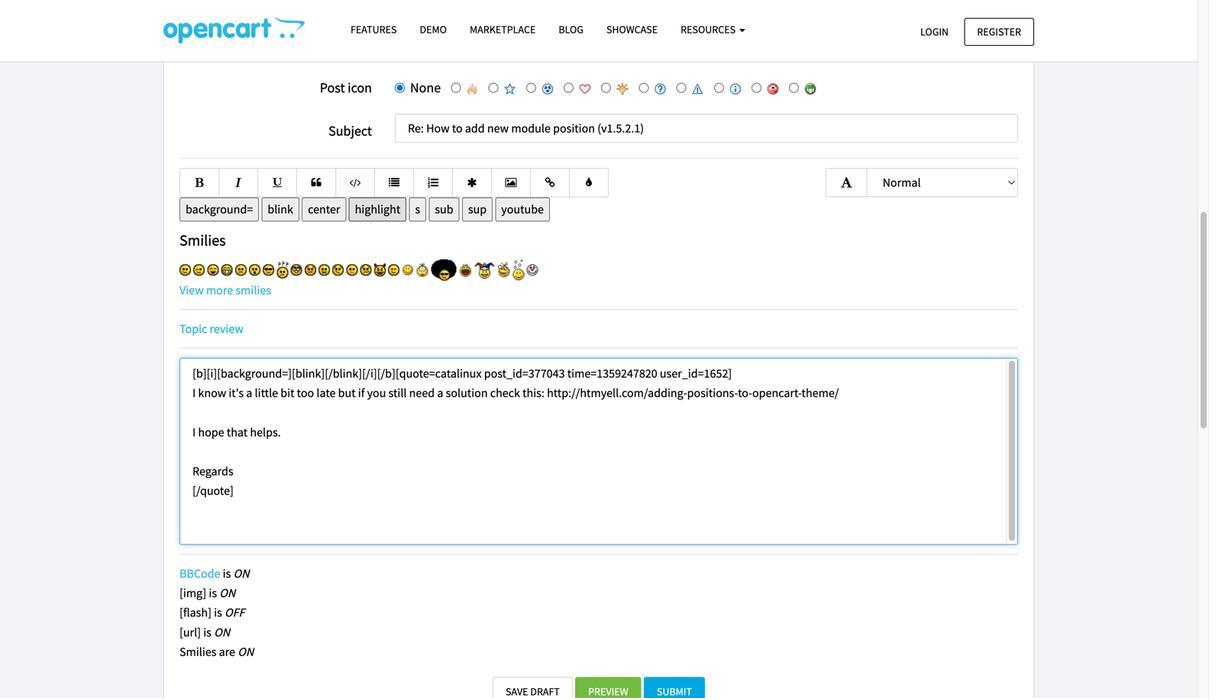 Task type: locate. For each thing, give the bounding box(es) containing it.
: [ image
[[305, 264, 316, 276]]

off
[[225, 605, 245, 621]]

1 vertical spatial post
[[320, 79, 345, 96]]

post for post icon
[[320, 79, 345, 96]]

smilies up the ;) icon
[[180, 231, 226, 250]]

ordered list: e.g. [list=1][*]first point[/list] or [list=a][*]point a[/list] image
[[426, 177, 440, 188]]

font image
[[839, 177, 855, 189]]

none
[[410, 79, 441, 96]]

a
[[213, 15, 222, 38]]

insert url: [url]http://url[/url] or [url=http://url]url text[/url] image
[[543, 177, 557, 188]]

post left icon
[[320, 79, 345, 96]]

: * image
[[346, 264, 358, 276]]

post
[[176, 15, 209, 38], [320, 79, 345, 96]]

[img]
[[180, 586, 206, 601]]

post for post a reply
[[176, 15, 209, 38]]

None submit
[[493, 677, 573, 698], [575, 677, 642, 698], [644, 677, 705, 698], [493, 677, 573, 698], [575, 677, 642, 698], [644, 677, 705, 698]]

None radio
[[451, 83, 461, 93], [489, 83, 499, 93], [601, 83, 611, 93], [639, 83, 649, 93], [677, 83, 687, 93], [752, 83, 762, 93], [789, 83, 799, 93], [451, 83, 461, 93], [489, 83, 499, 93], [601, 83, 611, 93], [639, 83, 649, 93], [677, 83, 687, 93], [752, 83, 762, 93], [789, 83, 799, 93]]

center
[[308, 202, 340, 217]]

:d image
[[207, 264, 219, 276]]

Subject text field
[[395, 114, 1018, 143]]

2 smilies from the top
[[180, 644, 217, 660]]

0 vertical spatial smilies
[[180, 231, 226, 250]]

0 vertical spatial post
[[176, 15, 209, 38]]

:'( image
[[360, 264, 372, 276]]

is right [url]
[[203, 625, 212, 640]]

view more smilies link
[[180, 283, 271, 298]]

showcase
[[607, 23, 658, 36]]

resources
[[681, 23, 738, 36]]

reply
[[226, 15, 264, 38]]

view
[[180, 283, 204, 298]]

resources link
[[669, 16, 757, 43]]

None radio
[[526, 83, 536, 93], [564, 83, 574, 93], [714, 83, 724, 93], [526, 83, 536, 93], [564, 83, 574, 93], [714, 83, 724, 93]]

list item: [*]text image
[[465, 177, 479, 188]]

background=
[[186, 202, 253, 217]]

: \ image
[[333, 264, 344, 276]]

code display: [code]code[/code] image
[[348, 177, 362, 188]]

0 horizontal spatial post
[[176, 15, 209, 38]]

;) image
[[193, 264, 205, 276]]

font colour: [color=red]text[/color] or [color=#ff0000]text[/color] image
[[582, 177, 596, 188]]

:clown: image
[[527, 264, 538, 276]]

bbcode
[[180, 566, 220, 581]]

post left a
[[176, 15, 209, 38]]

[url]
[[180, 625, 201, 640]]

is left off
[[214, 605, 222, 621]]

1 vertical spatial smilies
[[180, 644, 217, 660]]

post icon
[[320, 79, 372, 96]]

topic review link
[[180, 321, 244, 336]]

smilies down [url]
[[180, 644, 217, 660]]

s
[[415, 202, 420, 217]]

o0 image
[[431, 259, 457, 281]]

None radio
[[395, 83, 405, 93]]

sub
[[435, 202, 454, 217]]

icon
[[348, 79, 372, 96]]

topic
[[180, 321, 207, 336]]

:p image
[[402, 264, 414, 276]]

blog link
[[547, 16, 595, 43]]

:laugh: image
[[459, 262, 472, 278]]

bbcode is on [img] is on [flash] is off [url] is on smilies are on
[[180, 566, 254, 660]]

view more smilies
[[180, 283, 271, 298]]

is
[[223, 566, 231, 581], [209, 586, 217, 601], [214, 605, 222, 621], [203, 625, 212, 640]]

demo link
[[408, 16, 458, 43]]

:( image
[[235, 264, 247, 276]]

1 horizontal spatial post
[[320, 79, 345, 96]]

sup
[[468, 202, 487, 217]]

smilies
[[180, 231, 226, 250], [180, 644, 217, 660]]

login link
[[908, 18, 962, 46]]

on
[[233, 566, 249, 581], [219, 586, 235, 601], [214, 625, 230, 640], [238, 644, 254, 660]]



Task type: describe. For each thing, give the bounding box(es) containing it.
^ ^ image
[[388, 264, 400, 276]]

blink
[[268, 202, 293, 217]]

is right bbcode link
[[223, 566, 231, 581]]

blog
[[559, 23, 584, 36]]

::) image
[[291, 264, 302, 276]]

demo
[[420, 23, 447, 36]]

??? image
[[277, 262, 288, 278]]

8) image
[[263, 264, 274, 276]]

:choke: image
[[416, 262, 429, 278]]

;d image
[[221, 264, 233, 276]]

:) image
[[180, 264, 191, 276]]

italic text: [i]text[/i] image
[[232, 177, 245, 188]]

post a reply
[[176, 15, 264, 38]]

youtube button
[[495, 198, 550, 222]]

[flash]
[[180, 605, 212, 621]]

1 smilies from the top
[[180, 231, 226, 250]]

review
[[210, 321, 244, 336]]

>:d image
[[374, 263, 386, 276]]

smilies
[[236, 283, 271, 298]]

marketplace link
[[458, 16, 547, 43]]

:joker: image
[[475, 261, 495, 279]]

are
[[219, 644, 235, 660]]

features link
[[339, 16, 408, 43]]

subject
[[329, 122, 372, 140]]

is right [img]
[[209, 586, 217, 601]]

s button
[[409, 198, 426, 222]]

youtube
[[501, 202, 544, 217]]

blink button
[[262, 198, 299, 222]]

register
[[977, 25, 1022, 39]]

: x image
[[319, 264, 330, 276]]

:o image
[[249, 264, 261, 276]]

insert image: [img]http://image_url[/img] image
[[504, 177, 518, 188]]

register link
[[964, 18, 1035, 46]]

highlight
[[355, 202, 401, 217]]

highlight button
[[349, 198, 407, 222]]

sup button
[[462, 198, 493, 222]]

bold text: [b]text[/b] image
[[193, 177, 206, 188]]

sub button
[[429, 198, 460, 222]]

center button
[[302, 198, 346, 222]]

marketplace
[[470, 23, 536, 36]]

underline text: [u]text[/u] image
[[270, 177, 284, 188]]

smilies inside bbcode is on [img] is on [flash] is off [url] is on smilies are on
[[180, 644, 217, 660]]

:crazy: image
[[498, 261, 511, 279]]

more
[[206, 283, 233, 298]]

list: [list][*]text[/list] image
[[387, 177, 401, 188]]

:drunk: image
[[513, 260, 524, 280]]

login
[[921, 25, 949, 39]]

features
[[351, 23, 397, 36]]

quote text: [quote]text[/quote] image
[[309, 177, 323, 188]]

topic review
[[180, 321, 244, 336]]

bbcode link
[[180, 566, 220, 581]]

showcase link
[[595, 16, 669, 43]]

background= button
[[180, 198, 259, 222]]

[quote=catalinux post_id=377043 time=1359247820 user_id=1652] I know it's a little bit too late but if you still need a solution check this: http://htmyell.com/adding-positions-to-opencart-theme/  I hope that helps.  Regards [/quote] text field
[[180, 358, 1018, 545]]



Task type: vqa. For each thing, say whether or not it's contained in the screenshot.
Last for Last post Q: How to edit a language var…
no



